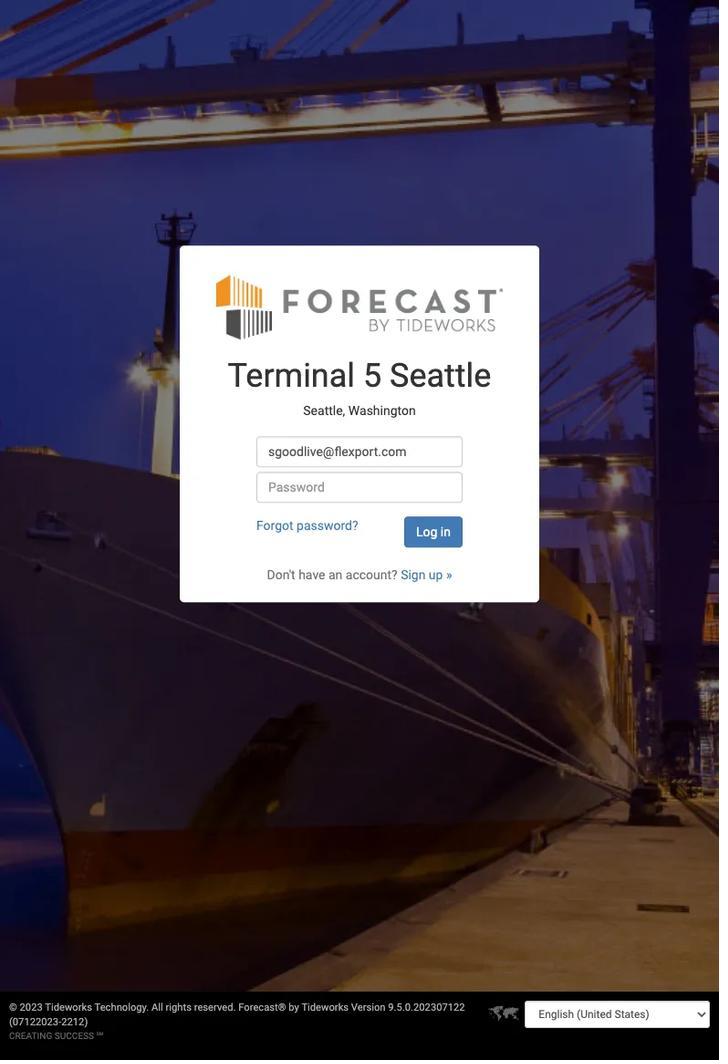Task type: vqa. For each thing, say whether or not it's contained in the screenshot.
third CLOSED from the bottom
no



Task type: describe. For each thing, give the bounding box(es) containing it.
»
[[446, 568, 452, 583]]

forgot
[[257, 519, 294, 534]]

℠
[[96, 1031, 103, 1042]]

have
[[299, 568, 325, 583]]

seattle,
[[303, 404, 345, 418]]

forgot password? link
[[257, 519, 358, 534]]

terminal
[[228, 357, 355, 396]]

© 2023 tideworks technology. all rights reserved.
[[9, 1002, 238, 1014]]

all
[[152, 1002, 163, 1014]]

2023
[[20, 1002, 43, 1014]]

success
[[55, 1031, 94, 1042]]

reserved.
[[194, 1002, 236, 1014]]

forgot password? log in
[[257, 519, 451, 540]]

don't
[[267, 568, 295, 583]]

don't have an account? sign up »
[[267, 568, 452, 583]]

log
[[416, 525, 438, 540]]

sign up » link
[[401, 568, 452, 583]]



Task type: locate. For each thing, give the bounding box(es) containing it.
tideworks for by
[[302, 1002, 349, 1014]]

tideworks
[[45, 1002, 92, 1014], [302, 1002, 349, 1014]]

©
[[9, 1002, 17, 1014]]

seattle
[[390, 357, 491, 396]]

an
[[329, 568, 343, 583]]

account?
[[346, 568, 398, 583]]

2 tideworks from the left
[[302, 1002, 349, 1014]]

1 horizontal spatial tideworks
[[302, 1002, 349, 1014]]

9.5.0.202307122
[[388, 1002, 465, 1014]]

tideworks inside forecast® by tideworks version 9.5.0.202307122 (07122023-2212) creating success ℠
[[302, 1002, 349, 1014]]

password?
[[297, 519, 358, 534]]

tideworks for 2023
[[45, 1002, 92, 1014]]

in
[[441, 525, 451, 540]]

5
[[363, 357, 382, 396]]

version
[[351, 1002, 386, 1014]]

0 horizontal spatial tideworks
[[45, 1002, 92, 1014]]

(07122023-
[[9, 1017, 61, 1029]]

forecast®
[[238, 1002, 286, 1014]]

rights
[[166, 1002, 192, 1014]]

by
[[289, 1002, 299, 1014]]

sign
[[401, 568, 426, 583]]

creating
[[9, 1031, 52, 1042]]

terminal 5 seattle seattle, washington
[[228, 357, 491, 418]]

Password password field
[[257, 472, 463, 503]]

up
[[429, 568, 443, 583]]

washington
[[349, 404, 416, 418]]

forecast® by tideworks version 9.5.0.202307122 (07122023-2212) creating success ℠
[[9, 1002, 465, 1042]]

log in button
[[404, 517, 463, 548]]

technology.
[[95, 1002, 149, 1014]]

tideworks up 2212)
[[45, 1002, 92, 1014]]

tideworks right by
[[302, 1002, 349, 1014]]

forecast® by tideworks image
[[216, 273, 503, 341]]

2212)
[[61, 1017, 88, 1029]]

1 tideworks from the left
[[45, 1002, 92, 1014]]

Email or username text field
[[257, 437, 463, 468]]



